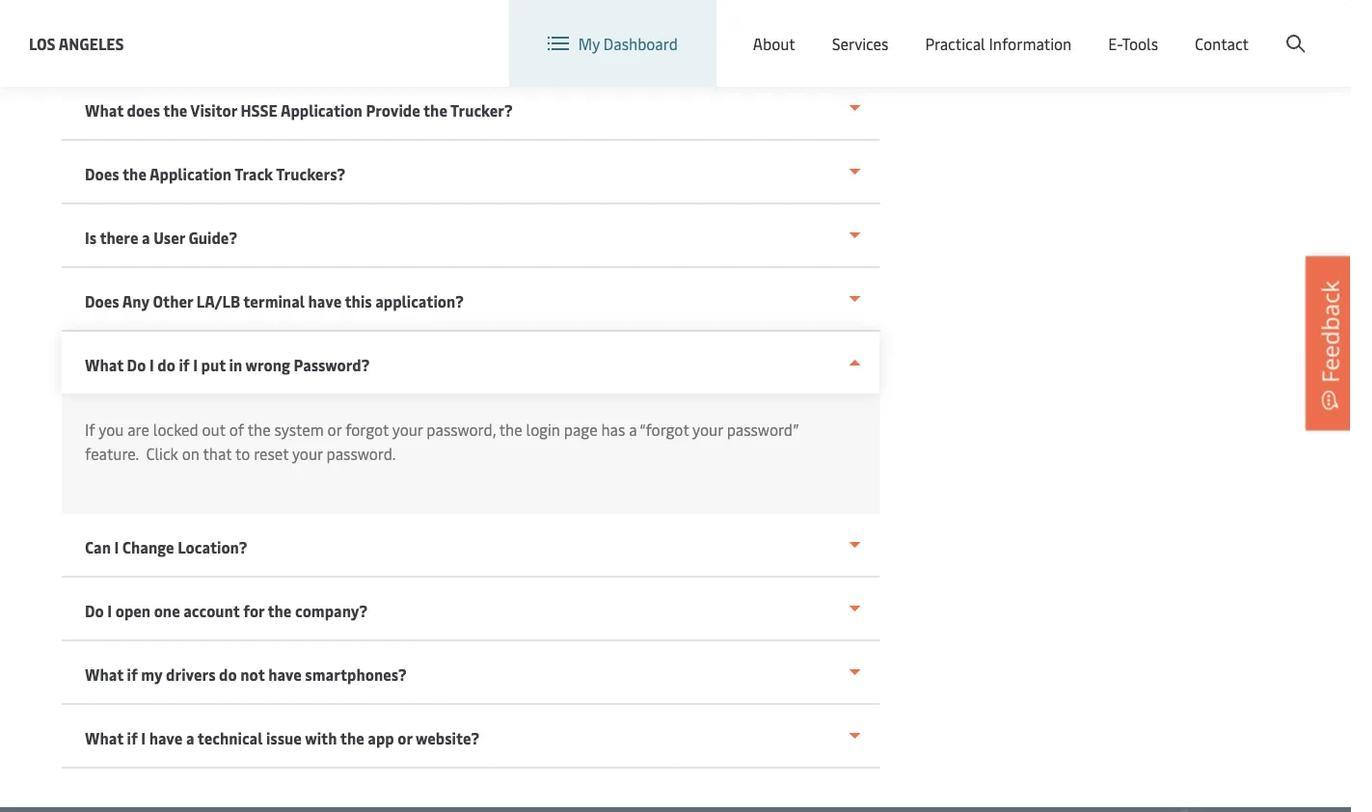 Task type: vqa. For each thing, say whether or not it's contained in the screenshot.
the newsletters
no



Task type: describe. For each thing, give the bounding box(es) containing it.
my
[[578, 33, 600, 54]]

account
[[1258, 18, 1314, 39]]

do i open one account for the company?
[[85, 600, 368, 621]]

what if my drivers do not have smartphones? button
[[62, 641, 880, 705]]

does the application track truckers? button
[[62, 141, 880, 204]]

does
[[127, 100, 160, 121]]

what for what if my drivers do not have smartphones?
[[85, 664, 123, 685]]

what if i have a technical issue with the app or website? button
[[62, 705, 880, 769]]

services
[[832, 33, 889, 54]]

if
[[85, 419, 95, 440]]

put
[[201, 354, 226, 375]]

dashboard
[[604, 33, 678, 54]]

tools
[[1122, 33, 1158, 54]]

login
[[526, 419, 560, 440]]

truckers?
[[276, 163, 345, 184]]

is there a user guide?
[[85, 227, 237, 248]]

what if i have a technical issue with the app or website?
[[85, 728, 479, 748]]

what do i do if i put in wrong password?
[[85, 354, 370, 375]]

feedback
[[1314, 280, 1345, 383]]

does for does the application track truckers?
[[85, 163, 119, 184]]

the right of
[[248, 419, 271, 440]]

if for i
[[127, 728, 138, 748]]

application?
[[375, 291, 464, 311]]

if you are locked out of the system or forgot your password, the login page has a "forgot your password" feature.  click on that to reset your password.
[[85, 419, 798, 464]]

1 horizontal spatial do
[[127, 354, 146, 375]]

this
[[345, 291, 372, 311]]

password.
[[326, 443, 396, 464]]

with
[[305, 728, 337, 748]]

0 vertical spatial if
[[179, 354, 190, 375]]

is
[[85, 227, 97, 248]]

change
[[122, 537, 174, 557]]

not
[[240, 664, 265, 685]]

los angeles
[[29, 33, 124, 54]]

terminal
[[243, 291, 305, 311]]

system
[[274, 419, 324, 440]]

there
[[100, 227, 138, 248]]

practical information
[[925, 33, 1072, 54]]

what if my drivers do not have smartphones?
[[85, 664, 407, 685]]

0 vertical spatial do
[[157, 354, 175, 375]]

to
[[235, 443, 250, 464]]

one
[[154, 600, 180, 621]]

create
[[1210, 18, 1254, 39]]

0 horizontal spatial do
[[85, 600, 104, 621]]

what does the visitor hsse application provide the trucker?
[[85, 100, 513, 121]]

wrong
[[246, 354, 290, 375]]

that
[[203, 443, 232, 464]]

about
[[753, 33, 795, 54]]

is there a user guide? button
[[62, 204, 880, 268]]

open
[[115, 600, 151, 621]]

what for what do i do if i put in wrong password?
[[85, 354, 123, 375]]

los angeles link
[[29, 31, 124, 55]]

are
[[127, 419, 149, 440]]

website?
[[416, 728, 479, 748]]

global menu
[[979, 18, 1067, 39]]

la/lb
[[197, 291, 240, 311]]

locked
[[153, 419, 198, 440]]

the down 'does'
[[122, 163, 147, 184]]

e-
[[1108, 33, 1122, 54]]

location
[[858, 18, 918, 39]]

track
[[234, 163, 273, 184]]

about button
[[753, 0, 795, 87]]

has
[[601, 419, 625, 440]]

drivers
[[166, 664, 216, 685]]

"forgot
[[640, 419, 689, 440]]

or inside if you are locked out of the system or forgot your password, the login page has a "forgot your password" feature.  click on that to reset your password.
[[327, 419, 342, 440]]

page
[[564, 419, 598, 440]]

if for my
[[127, 664, 138, 685]]

los
[[29, 33, 56, 54]]

or inside dropdown button
[[398, 728, 412, 748]]

do i open one account for the company? button
[[62, 578, 880, 641]]

can
[[85, 537, 111, 557]]

app
[[368, 728, 394, 748]]

services button
[[832, 0, 889, 87]]

for
[[243, 600, 264, 621]]

what do i do if i put in wrong password? button
[[62, 332, 880, 393]]

have inside dropdown button
[[308, 291, 342, 311]]

can i change location?
[[85, 537, 247, 557]]

in
[[229, 354, 242, 375]]

what for what does the visitor hsse application provide the trucker?
[[85, 100, 123, 121]]

the right 'does'
[[163, 100, 187, 121]]

does any other la/lb terminal have this application?
[[85, 291, 464, 311]]

the inside dropdown button
[[268, 600, 292, 621]]



Task type: locate. For each thing, give the bounding box(es) containing it.
can i change location? button
[[62, 514, 880, 578]]

my
[[141, 664, 162, 685]]

the right for
[[268, 600, 292, 621]]

if
[[179, 354, 190, 375], [127, 664, 138, 685], [127, 728, 138, 748]]

what does the visitor hsse application provide the trucker? button
[[62, 77, 880, 141]]

other
[[153, 291, 193, 311]]

login / create account
[[1159, 18, 1314, 39]]

have
[[308, 291, 342, 311], [268, 664, 302, 685], [149, 728, 183, 748]]

0 horizontal spatial your
[[292, 443, 323, 464]]

have right not
[[268, 664, 302, 685]]

your
[[392, 419, 423, 440], [692, 419, 723, 440], [292, 443, 323, 464]]

information
[[989, 33, 1072, 54]]

1 what from the top
[[85, 100, 123, 121]]

1 vertical spatial a
[[629, 419, 637, 440]]

the left login
[[499, 419, 522, 440]]

0 vertical spatial do
[[127, 354, 146, 375]]

1 horizontal spatial a
[[186, 728, 194, 748]]

1 horizontal spatial your
[[392, 419, 423, 440]]

have left this
[[308, 291, 342, 311]]

/
[[1199, 18, 1206, 39]]

0 vertical spatial have
[[308, 291, 342, 311]]

0 vertical spatial or
[[327, 419, 342, 440]]

if inside dropdown button
[[127, 728, 138, 748]]

0 horizontal spatial have
[[149, 728, 183, 748]]

does the application track truckers?
[[85, 163, 345, 184]]

2 does from the top
[[85, 291, 119, 311]]

password,
[[427, 419, 496, 440]]

password"
[[727, 419, 798, 440]]

hsse
[[240, 100, 278, 121]]

account
[[183, 600, 240, 621]]

smartphones?
[[305, 664, 407, 685]]

0 vertical spatial does
[[85, 163, 119, 184]]

your right forgot
[[392, 419, 423, 440]]

application left track
[[150, 163, 231, 184]]

1 vertical spatial do
[[85, 600, 104, 621]]

0 horizontal spatial application
[[150, 163, 231, 184]]

do down any
[[127, 354, 146, 375]]

company?
[[295, 600, 368, 621]]

menu
[[1027, 18, 1067, 39]]

0 vertical spatial a
[[142, 227, 150, 248]]

1 vertical spatial does
[[85, 291, 119, 311]]

a inside if you are locked out of the system or forgot your password, the login page has a "forgot your password" feature.  click on that to reset your password.
[[629, 419, 637, 440]]

does any other la/lb terminal have this application? button
[[62, 268, 880, 332]]

application right hsse at left top
[[281, 100, 362, 121]]

e-tools button
[[1108, 0, 1158, 87]]

have inside dropdown button
[[149, 728, 183, 748]]

does up is
[[85, 163, 119, 184]]

angeles
[[59, 33, 124, 54]]

does inside does any other la/lb terminal have this application? dropdown button
[[85, 291, 119, 311]]

2 vertical spatial have
[[149, 728, 183, 748]]

do left open
[[85, 600, 104, 621]]

1 vertical spatial do
[[219, 664, 237, 685]]

a
[[142, 227, 150, 248], [629, 419, 637, 440], [186, 728, 194, 748]]

click
[[146, 443, 178, 464]]

1 vertical spatial application
[[150, 163, 231, 184]]

1 vertical spatial if
[[127, 664, 138, 685]]

a right has
[[629, 419, 637, 440]]

does left any
[[85, 291, 119, 311]]

the left app on the left
[[340, 728, 364, 748]]

2 horizontal spatial your
[[692, 419, 723, 440]]

0 horizontal spatial a
[[142, 227, 150, 248]]

1 horizontal spatial or
[[398, 728, 412, 748]]

provide
[[366, 100, 420, 121]]

practical
[[925, 33, 985, 54]]

e-tools
[[1108, 33, 1158, 54]]

3 what from the top
[[85, 664, 123, 685]]

does inside dropdown button
[[85, 163, 119, 184]]

does
[[85, 163, 119, 184], [85, 291, 119, 311]]

trucker?
[[450, 100, 513, 121]]

have inside dropdown button
[[268, 664, 302, 685]]

login
[[1159, 18, 1196, 39]]

user
[[153, 227, 185, 248]]

a left user at the top left
[[142, 227, 150, 248]]

2 horizontal spatial have
[[308, 291, 342, 311]]

does for does any other la/lb terminal have this application?
[[85, 291, 119, 311]]

2 vertical spatial if
[[127, 728, 138, 748]]

your down system
[[292, 443, 323, 464]]

out
[[202, 419, 225, 440]]

guide?
[[188, 227, 237, 248]]

1 horizontal spatial application
[[281, 100, 362, 121]]

or left forgot
[[327, 419, 342, 440]]

0 horizontal spatial or
[[327, 419, 342, 440]]

2 what from the top
[[85, 354, 123, 375]]

do
[[127, 354, 146, 375], [85, 600, 104, 621]]

switch
[[808, 18, 854, 39]]

of
[[229, 419, 244, 440]]

feedback button
[[1306, 256, 1351, 430]]

login / create account link
[[1123, 0, 1314, 57]]

do left not
[[219, 664, 237, 685]]

1 horizontal spatial do
[[219, 664, 237, 685]]

any
[[122, 291, 149, 311]]

global
[[979, 18, 1024, 39]]

1 horizontal spatial have
[[268, 664, 302, 685]]

i inside dropdown button
[[141, 728, 146, 748]]

switch location
[[808, 18, 918, 39]]

2 vertical spatial a
[[186, 728, 194, 748]]

your right "forgot
[[692, 419, 723, 440]]

what for what if i have a technical issue with the app or website?
[[85, 728, 123, 748]]

location?
[[178, 537, 247, 557]]

1 vertical spatial have
[[268, 664, 302, 685]]

have left technical
[[149, 728, 183, 748]]

2 horizontal spatial a
[[629, 419, 637, 440]]

a left technical
[[186, 728, 194, 748]]

1 vertical spatial or
[[398, 728, 412, 748]]

you
[[99, 419, 124, 440]]

0 horizontal spatial do
[[157, 354, 175, 375]]

my dashboard button
[[548, 0, 678, 87]]

practical information button
[[925, 0, 1072, 87]]

the
[[163, 100, 187, 121], [423, 100, 447, 121], [122, 163, 147, 184], [248, 419, 271, 440], [499, 419, 522, 440], [268, 600, 292, 621], [340, 728, 364, 748]]

issue
[[266, 728, 302, 748]]

global menu button
[[937, 0, 1086, 57]]

1 does from the top
[[85, 163, 119, 184]]

application
[[281, 100, 362, 121], [150, 163, 231, 184]]

the right the provide
[[423, 100, 447, 121]]

my dashboard
[[578, 33, 678, 54]]

reset
[[254, 443, 289, 464]]

technical
[[197, 728, 263, 748]]

contact button
[[1195, 0, 1249, 87]]

or right app on the left
[[398, 728, 412, 748]]

what
[[85, 100, 123, 121], [85, 354, 123, 375], [85, 664, 123, 685], [85, 728, 123, 748]]

4 what from the top
[[85, 728, 123, 748]]

on
[[182, 443, 199, 464]]

do left put
[[157, 354, 175, 375]]

contact
[[1195, 33, 1249, 54]]

switch location button
[[778, 18, 918, 39]]

0 vertical spatial application
[[281, 100, 362, 121]]



